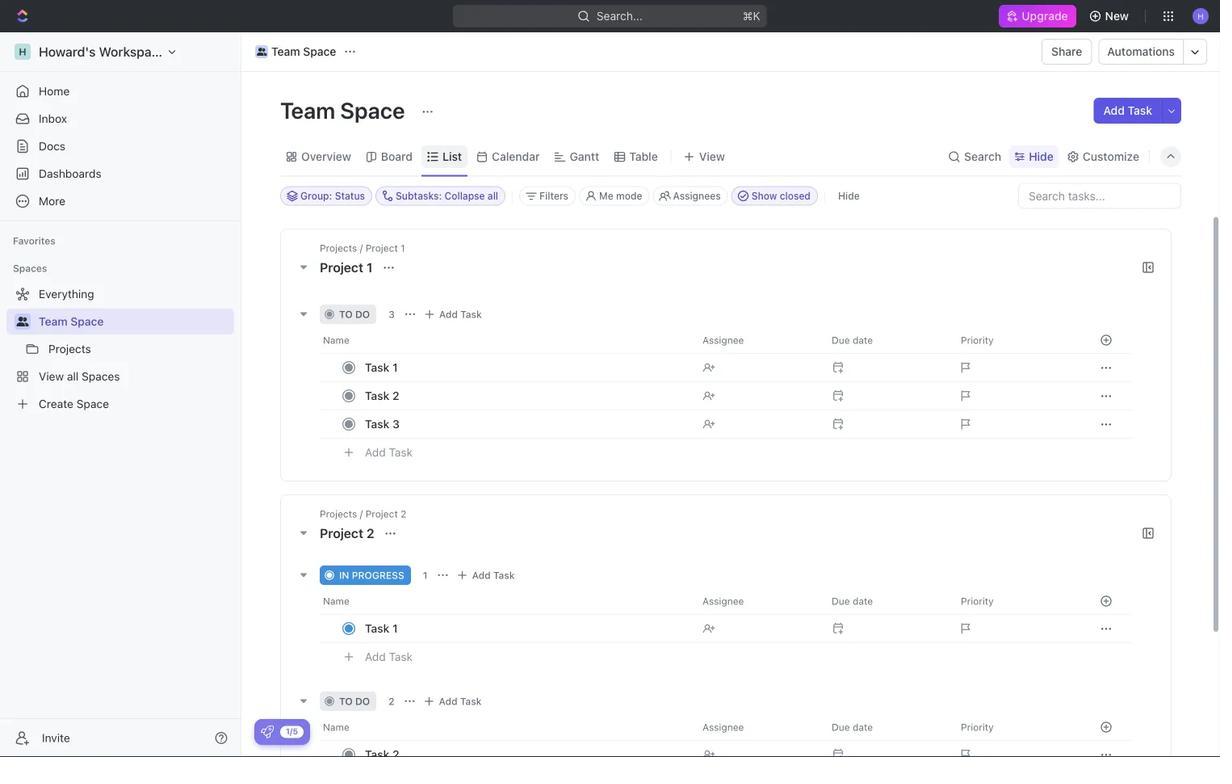 Task type: describe. For each thing, give the bounding box(es) containing it.
in progress
[[339, 569, 405, 581]]

0 vertical spatial spaces
[[13, 263, 47, 274]]

search
[[965, 150, 1002, 163]]

1 horizontal spatial team space link
[[251, 42, 341, 61]]

view all spaces
[[39, 370, 120, 383]]

docs link
[[6, 133, 234, 159]]

task 1 link
[[361, 616, 690, 640]]

table
[[630, 150, 658, 163]]

create space link
[[6, 391, 231, 417]]

1/5
[[286, 727, 298, 736]]

2 up progress
[[401, 508, 407, 519]]

user group image
[[17, 317, 29, 326]]

2 down task 1
[[389, 695, 395, 707]]

assignee for 3
[[703, 334, 744, 345]]

dashboards
[[39, 167, 101, 180]]

date for 3
[[853, 334, 873, 345]]

filters button
[[520, 186, 576, 206]]

due date button for 2
[[823, 714, 952, 740]]

2 up task 3
[[393, 389, 400, 402]]

home link
[[6, 78, 234, 104]]

task 3 link
[[361, 412, 690, 435]]

new button
[[1083, 3, 1139, 29]]

name for 2
[[323, 721, 350, 732]]

name button for 3
[[320, 327, 693, 353]]

board
[[381, 150, 413, 163]]

howard's
[[39, 44, 96, 59]]

everything
[[39, 287, 94, 301]]

hide button
[[1010, 145, 1059, 168]]

overview link
[[298, 145, 351, 168]]

projects for project 2
[[320, 508, 357, 519]]

invite
[[42, 731, 70, 745]]

assignees button
[[653, 186, 729, 206]]

in
[[339, 569, 349, 581]]

upgrade
[[1022, 9, 1069, 23]]

subtasks: collapse all
[[396, 190, 499, 202]]

docs
[[39, 139, 65, 153]]

0 vertical spatial all
[[488, 190, 499, 202]]

more
[[39, 194, 65, 208]]

due date for 1
[[832, 595, 873, 606]]

onboarding checklist button image
[[261, 726, 274, 738]]

mode
[[616, 190, 643, 202]]

assignee for 1
[[703, 595, 744, 606]]

0 vertical spatial team
[[271, 45, 300, 58]]

dashboards link
[[6, 161, 234, 187]]

1 vertical spatial team
[[280, 97, 336, 123]]

assignee button for 3
[[693, 327, 823, 353]]

2 down the projects / project 2
[[367, 525, 375, 541]]

more button
[[6, 188, 234, 214]]

view button
[[678, 145, 731, 168]]

favorites button
[[6, 231, 62, 250]]

/ for 1
[[360, 242, 363, 253]]

upgrade link
[[1000, 5, 1077, 27]]

projects inside tree
[[48, 342, 91, 356]]

priority button for 3
[[952, 327, 1081, 353]]

howard's workspace, , element
[[15, 44, 31, 60]]

favorites
[[13, 235, 56, 246]]

customize
[[1083, 150, 1140, 163]]

share button
[[1042, 39, 1093, 65]]

inbox link
[[6, 106, 234, 132]]

project 2
[[320, 525, 378, 541]]

due date button for 3
[[823, 327, 952, 353]]

spaces inside tree
[[82, 370, 120, 383]]

priority for 2
[[961, 721, 994, 732]]

task 1
[[365, 621, 398, 635]]

projects for project 1
[[320, 242, 357, 253]]

gantt
[[570, 150, 600, 163]]

‎task for ‎task 2
[[365, 389, 390, 402]]

view for view all spaces
[[39, 370, 64, 383]]

hide button
[[832, 186, 867, 206]]

status
[[335, 190, 365, 202]]

do for 2
[[355, 695, 370, 707]]

1 right progress
[[423, 569, 428, 581]]

team space link inside sidebar 'navigation'
[[39, 309, 231, 334]]

subtasks:
[[396, 190, 442, 202]]

sidebar navigation
[[0, 32, 245, 757]]

create space
[[39, 397, 109, 410]]

‎task 2
[[365, 389, 400, 402]]

list link
[[440, 145, 462, 168]]

1 vertical spatial 3
[[393, 417, 400, 430]]

date for 1
[[853, 595, 873, 606]]

group:
[[301, 190, 332, 202]]

do for 3
[[355, 308, 370, 320]]

progress
[[352, 569, 405, 581]]

name for 3
[[323, 334, 350, 345]]

group: status
[[301, 190, 365, 202]]

customize button
[[1062, 145, 1145, 168]]

inbox
[[39, 112, 67, 125]]

user group image
[[257, 48, 267, 56]]

to do for 2
[[339, 695, 370, 707]]

assignee button for 2
[[693, 714, 823, 740]]

projects / project 1
[[320, 242, 405, 253]]

project down the projects / project 2
[[320, 525, 364, 541]]

h inside sidebar 'navigation'
[[19, 46, 26, 57]]

projects / project 2
[[320, 508, 407, 519]]

h button
[[1189, 3, 1214, 29]]

automations
[[1108, 45, 1176, 58]]

home
[[39, 84, 70, 98]]



Task type: locate. For each thing, give the bounding box(es) containing it.
name down project 1
[[323, 334, 350, 345]]

3 due from the top
[[832, 721, 850, 732]]

all right collapse in the top left of the page
[[488, 190, 499, 202]]

2 vertical spatial projects
[[320, 508, 357, 519]]

date
[[853, 334, 873, 345], [853, 595, 873, 606], [853, 721, 873, 732]]

1 name button from the top
[[320, 327, 693, 353]]

1 inside ‎task 1 link
[[393, 360, 398, 374]]

view for view
[[699, 150, 725, 163]]

due date button for 1
[[823, 588, 952, 614]]

0 horizontal spatial all
[[67, 370, 79, 383]]

0 vertical spatial team space
[[271, 45, 336, 58]]

project 1
[[320, 259, 376, 275]]

to do
[[339, 308, 370, 320], [339, 695, 370, 707]]

1 vertical spatial projects
[[48, 342, 91, 356]]

0 vertical spatial date
[[853, 334, 873, 345]]

3 due date button from the top
[[823, 714, 952, 740]]

1 vertical spatial due
[[832, 595, 850, 606]]

1 vertical spatial priority
[[961, 595, 994, 606]]

1 up ‎task 2
[[393, 360, 398, 374]]

view button
[[678, 138, 731, 176]]

1 vertical spatial date
[[853, 595, 873, 606]]

1 priority button from the top
[[952, 327, 1081, 353]]

due for 2
[[832, 721, 850, 732]]

space down view all spaces
[[77, 397, 109, 410]]

1 vertical spatial view
[[39, 370, 64, 383]]

everything link
[[6, 281, 231, 307]]

hide right closed on the top right
[[839, 190, 860, 202]]

1 vertical spatial ‎task
[[365, 389, 390, 402]]

2 vertical spatial name button
[[320, 714, 693, 740]]

0 vertical spatial /
[[360, 242, 363, 253]]

projects up project 1
[[320, 242, 357, 253]]

‎task up ‎task 2
[[365, 360, 390, 374]]

spaces down favorites
[[13, 263, 47, 274]]

1 vertical spatial due date
[[832, 595, 873, 606]]

view inside view all spaces link
[[39, 370, 64, 383]]

3 due date from the top
[[832, 721, 873, 732]]

0 vertical spatial priority button
[[952, 327, 1081, 353]]

tree inside sidebar 'navigation'
[[6, 281, 234, 417]]

team up overview link
[[280, 97, 336, 123]]

me mode
[[600, 190, 643, 202]]

name down the in
[[323, 595, 350, 606]]

priority button for 2
[[952, 714, 1081, 740]]

1
[[401, 242, 405, 253], [367, 259, 373, 275], [393, 360, 398, 374], [423, 569, 428, 581], [393, 621, 398, 635]]

3 name from the top
[[323, 721, 350, 732]]

1 vertical spatial spaces
[[82, 370, 120, 383]]

projects up view all spaces
[[48, 342, 91, 356]]

team right user group image
[[271, 45, 300, 58]]

2 priority from the top
[[961, 595, 994, 606]]

tree
[[6, 281, 234, 417]]

1 due date button from the top
[[823, 327, 952, 353]]

to do for 3
[[339, 308, 370, 320]]

0 vertical spatial do
[[355, 308, 370, 320]]

2 due from the top
[[832, 595, 850, 606]]

priority for 1
[[961, 595, 994, 606]]

1 vertical spatial assignee button
[[693, 588, 823, 614]]

space right user group image
[[303, 45, 336, 58]]

do down project 1
[[355, 308, 370, 320]]

do
[[355, 308, 370, 320], [355, 695, 370, 707]]

due date for 2
[[832, 721, 873, 732]]

name button for 2
[[320, 714, 693, 740]]

1 / from the top
[[360, 242, 363, 253]]

h inside dropdown button
[[1198, 11, 1204, 20]]

‎task 1 link
[[361, 356, 690, 379]]

Search tasks... text field
[[1020, 184, 1181, 208]]

3
[[389, 308, 395, 320], [393, 417, 400, 430]]

1 date from the top
[[853, 334, 873, 345]]

2 vertical spatial priority
[[961, 721, 994, 732]]

1 vertical spatial to do
[[339, 695, 370, 707]]

2 / from the top
[[360, 508, 363, 519]]

0 vertical spatial to
[[339, 308, 353, 320]]

3 assignee button from the top
[[693, 714, 823, 740]]

due for 1
[[832, 595, 850, 606]]

automations button
[[1100, 40, 1184, 64]]

me
[[600, 190, 614, 202]]

team space down everything
[[39, 315, 104, 328]]

1 horizontal spatial view
[[699, 150, 725, 163]]

0 vertical spatial projects
[[320, 242, 357, 253]]

1 do from the top
[[355, 308, 370, 320]]

assignee for 2
[[703, 721, 744, 732]]

3 assignee from the top
[[703, 721, 744, 732]]

0 horizontal spatial h
[[19, 46, 26, 57]]

0 vertical spatial hide
[[1030, 150, 1054, 163]]

due date button
[[823, 327, 952, 353], [823, 588, 952, 614], [823, 714, 952, 740]]

do down task 1
[[355, 695, 370, 707]]

2 vertical spatial priority button
[[952, 714, 1081, 740]]

0 horizontal spatial spaces
[[13, 263, 47, 274]]

filters
[[540, 190, 569, 202]]

me mode button
[[579, 186, 650, 206]]

task
[[1128, 104, 1153, 117], [461, 308, 482, 320], [365, 417, 390, 430], [389, 445, 413, 459], [494, 569, 515, 581], [365, 621, 390, 635], [389, 650, 413, 663], [460, 695, 482, 707]]

2 to do from the top
[[339, 695, 370, 707]]

2 due date from the top
[[832, 595, 873, 606]]

1 vertical spatial hide
[[839, 190, 860, 202]]

1 horizontal spatial all
[[488, 190, 499, 202]]

team space
[[271, 45, 336, 58], [280, 97, 410, 123], [39, 315, 104, 328]]

2 vertical spatial team
[[39, 315, 68, 328]]

1 for task 1
[[393, 621, 398, 635]]

2 due date button from the top
[[823, 588, 952, 614]]

projects up project 2
[[320, 508, 357, 519]]

0 vertical spatial assignee
[[703, 334, 744, 345]]

date for 2
[[853, 721, 873, 732]]

calendar link
[[489, 145, 540, 168]]

team down everything
[[39, 315, 68, 328]]

3 priority button from the top
[[952, 714, 1081, 740]]

0 vertical spatial due date button
[[823, 327, 952, 353]]

create
[[39, 397, 73, 410]]

to for 3
[[339, 308, 353, 320]]

search button
[[944, 145, 1007, 168]]

add task button
[[1094, 98, 1163, 124], [420, 304, 489, 324], [358, 442, 419, 462], [453, 565, 522, 585], [358, 647, 419, 666], [420, 691, 488, 711]]

priority for 3
[[961, 334, 994, 345]]

tree containing everything
[[6, 281, 234, 417]]

search...
[[597, 9, 643, 23]]

0 vertical spatial team space link
[[251, 42, 341, 61]]

3 up ‎task 1
[[389, 308, 395, 320]]

1 due from the top
[[832, 334, 850, 345]]

0 vertical spatial h
[[1198, 11, 1204, 20]]

1 assignee from the top
[[703, 334, 744, 345]]

1 vertical spatial to
[[339, 695, 353, 707]]

0 horizontal spatial team space link
[[39, 309, 231, 334]]

view all spaces link
[[6, 364, 231, 389]]

all inside tree
[[67, 370, 79, 383]]

new
[[1106, 9, 1130, 23]]

team space up overview
[[280, 97, 410, 123]]

space up board "link"
[[340, 97, 405, 123]]

1 vertical spatial due date button
[[823, 588, 952, 614]]

2 vertical spatial date
[[853, 721, 873, 732]]

view inside view button
[[699, 150, 725, 163]]

1 assignee button from the top
[[693, 327, 823, 353]]

‎task down ‎task 1
[[365, 389, 390, 402]]

1 priority from the top
[[961, 334, 994, 345]]

overview
[[301, 150, 351, 163]]

onboarding checklist button element
[[261, 726, 274, 738]]

1 ‎task from the top
[[365, 360, 390, 374]]

to for 2
[[339, 695, 353, 707]]

assignee button for 1
[[693, 588, 823, 614]]

0 vertical spatial assignee button
[[693, 327, 823, 353]]

workspace
[[99, 44, 166, 59]]

1 vertical spatial h
[[19, 46, 26, 57]]

team
[[271, 45, 300, 58], [280, 97, 336, 123], [39, 315, 68, 328]]

project up project 2
[[366, 508, 398, 519]]

2 vertical spatial assignee button
[[693, 714, 823, 740]]

2 vertical spatial team space
[[39, 315, 104, 328]]

2
[[393, 389, 400, 402], [401, 508, 407, 519], [367, 525, 375, 541], [389, 695, 395, 707]]

2 vertical spatial due
[[832, 721, 850, 732]]

project down projects / project 1 at top
[[320, 259, 364, 275]]

2 priority button from the top
[[952, 588, 1081, 614]]

1 down progress
[[393, 621, 398, 635]]

1 vertical spatial team space
[[280, 97, 410, 123]]

collapse
[[445, 190, 485, 202]]

name button
[[320, 327, 693, 353], [320, 588, 693, 614], [320, 714, 693, 740]]

‎task 1
[[365, 360, 398, 374]]

0 vertical spatial due
[[832, 334, 850, 345]]

1 vertical spatial team space link
[[39, 309, 231, 334]]

team inside sidebar 'navigation'
[[39, 315, 68, 328]]

1 inside the task 1 link
[[393, 621, 398, 635]]

/
[[360, 242, 363, 253], [360, 508, 363, 519]]

2 vertical spatial assignee
[[703, 721, 744, 732]]

projects link
[[48, 336, 231, 362]]

project up project 1
[[366, 242, 398, 253]]

all up create space
[[67, 370, 79, 383]]

2 do from the top
[[355, 695, 370, 707]]

1 for project 1
[[367, 259, 373, 275]]

hide right search on the right of the page
[[1030, 150, 1054, 163]]

1 horizontal spatial spaces
[[82, 370, 120, 383]]

share
[[1052, 45, 1083, 58]]

assignees
[[673, 190, 721, 202]]

1 vertical spatial name button
[[320, 588, 693, 614]]

hide inside button
[[839, 190, 860, 202]]

2 vertical spatial due date button
[[823, 714, 952, 740]]

priority button for 1
[[952, 588, 1081, 614]]

space down everything
[[71, 315, 104, 328]]

due for 3
[[832, 334, 850, 345]]

1 vertical spatial name
[[323, 595, 350, 606]]

show closed button
[[732, 186, 818, 206]]

2 ‎task from the top
[[365, 389, 390, 402]]

name right 1/5
[[323, 721, 350, 732]]

1 horizontal spatial hide
[[1030, 150, 1054, 163]]

1 name from the top
[[323, 334, 350, 345]]

closed
[[780, 190, 811, 202]]

hide inside dropdown button
[[1030, 150, 1054, 163]]

2 name button from the top
[[320, 588, 693, 614]]

2 name from the top
[[323, 595, 350, 606]]

2 assignee button from the top
[[693, 588, 823, 614]]

assignee
[[703, 334, 744, 345], [703, 595, 744, 606], [703, 721, 744, 732]]

projects
[[320, 242, 357, 253], [48, 342, 91, 356], [320, 508, 357, 519]]

0 horizontal spatial hide
[[839, 190, 860, 202]]

1 for ‎task 1
[[393, 360, 398, 374]]

0 vertical spatial ‎task
[[365, 360, 390, 374]]

/ for 2
[[360, 508, 363, 519]]

1 down projects / project 1 at top
[[367, 259, 373, 275]]

list
[[443, 150, 462, 163]]

due date for 3
[[832, 334, 873, 345]]

1 to do from the top
[[339, 308, 370, 320]]

1 vertical spatial priority button
[[952, 588, 1081, 614]]

1 vertical spatial do
[[355, 695, 370, 707]]

priority
[[961, 334, 994, 345], [961, 595, 994, 606], [961, 721, 994, 732]]

calendar
[[492, 150, 540, 163]]

1 to from the top
[[339, 308, 353, 320]]

spaces up the create space link
[[82, 370, 120, 383]]

3 name button from the top
[[320, 714, 693, 740]]

2 assignee from the top
[[703, 595, 744, 606]]

task 3
[[365, 417, 400, 430]]

gantt link
[[567, 145, 600, 168]]

1 vertical spatial all
[[67, 370, 79, 383]]

2 date from the top
[[853, 595, 873, 606]]

3 down ‎task 2
[[393, 417, 400, 430]]

1 vertical spatial assignee
[[703, 595, 744, 606]]

3 priority from the top
[[961, 721, 994, 732]]

0 vertical spatial name button
[[320, 327, 693, 353]]

1 down subtasks:
[[401, 242, 405, 253]]

2 vertical spatial name
[[323, 721, 350, 732]]

⌘k
[[743, 9, 761, 23]]

show closed
[[752, 190, 811, 202]]

space inside the create space link
[[77, 397, 109, 410]]

0 vertical spatial due date
[[832, 334, 873, 345]]

0 vertical spatial to do
[[339, 308, 370, 320]]

h
[[1198, 11, 1204, 20], [19, 46, 26, 57]]

1 vertical spatial /
[[360, 508, 363, 519]]

show
[[752, 190, 778, 202]]

1 horizontal spatial h
[[1198, 11, 1204, 20]]

board link
[[378, 145, 413, 168]]

0 vertical spatial 3
[[389, 308, 395, 320]]

team space inside tree
[[39, 315, 104, 328]]

howard's workspace
[[39, 44, 166, 59]]

‎task for ‎task 1
[[365, 360, 390, 374]]

space
[[303, 45, 336, 58], [340, 97, 405, 123], [71, 315, 104, 328], [77, 397, 109, 410]]

0 vertical spatial view
[[699, 150, 725, 163]]

‎task 2 link
[[361, 384, 690, 407]]

table link
[[626, 145, 658, 168]]

add
[[1104, 104, 1125, 117], [439, 308, 458, 320], [365, 445, 386, 459], [472, 569, 491, 581], [365, 650, 386, 663], [439, 695, 458, 707]]

team space right user group image
[[271, 45, 336, 58]]

to do down project 1
[[339, 308, 370, 320]]

0 horizontal spatial view
[[39, 370, 64, 383]]

to do down task 1
[[339, 695, 370, 707]]

priority button
[[952, 327, 1081, 353], [952, 588, 1081, 614], [952, 714, 1081, 740]]

view up the assignees
[[699, 150, 725, 163]]

2 vertical spatial due date
[[832, 721, 873, 732]]

name
[[323, 334, 350, 345], [323, 595, 350, 606], [323, 721, 350, 732]]

/ up project 2
[[360, 508, 363, 519]]

view up create
[[39, 370, 64, 383]]

team space link
[[251, 42, 341, 61], [39, 309, 231, 334]]

due date
[[832, 334, 873, 345], [832, 595, 873, 606], [832, 721, 873, 732]]

2 to from the top
[[339, 695, 353, 707]]

/ up project 1
[[360, 242, 363, 253]]

3 date from the top
[[853, 721, 873, 732]]

0 vertical spatial priority
[[961, 334, 994, 345]]

spaces
[[13, 263, 47, 274], [82, 370, 120, 383]]

0 vertical spatial name
[[323, 334, 350, 345]]

1 due date from the top
[[832, 334, 873, 345]]

assignee button
[[693, 327, 823, 353], [693, 588, 823, 614], [693, 714, 823, 740]]

‎task
[[365, 360, 390, 374], [365, 389, 390, 402]]



Task type: vqa. For each thing, say whether or not it's contained in the screenshot.
the Show closed dropdown button
yes



